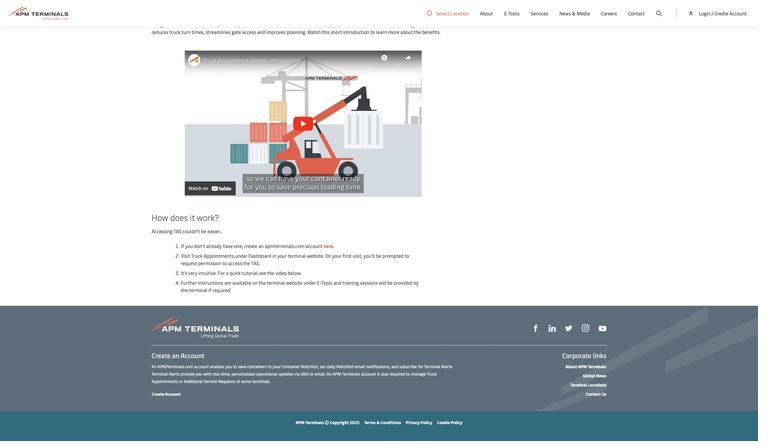 Task type: vqa. For each thing, say whether or not it's contained in the screenshot.
needs
yes



Task type: locate. For each thing, give the bounding box(es) containing it.
1 horizontal spatial policy
[[451, 420, 463, 426]]

0 horizontal spatial account
[[194, 364, 209, 370]]

2 horizontal spatial account
[[361, 372, 376, 377]]

terminal down global
[[571, 383, 588, 388]]

1 vertical spatial a
[[226, 270, 229, 276]]

0 horizontal spatial be
[[201, 228, 206, 235]]

terms
[[364, 420, 376, 426]]

be left easier…
[[201, 228, 206, 235]]

1 vertical spatial contact
[[586, 392, 601, 397]]

0 vertical spatial access
[[242, 29, 256, 35]]

0 horizontal spatial &
[[377, 420, 380, 426]]

terminal down the video
[[267, 280, 285, 286]]

0 horizontal spatial news
[[560, 10, 571, 17]]

access inside our global tas has been developed in response to the needs of our customers. you spoke, we listened - and now offer - a digital solution that reduces truck turn times, streamlines gate access and improves planning. watch this short introduction to learn more about the benefits.
[[242, 29, 256, 35]]

terminals left ⓒ
[[306, 420, 324, 426]]

under
[[235, 253, 247, 259], [304, 280, 316, 286]]

your down apmterminals.com
[[277, 253, 287, 259]]

to
[[252, 21, 257, 28], [371, 29, 375, 35], [405, 253, 409, 259], [223, 260, 227, 267], [233, 364, 237, 370], [268, 364, 272, 370], [406, 372, 410, 377]]

spoke,
[[327, 21, 340, 28]]

a right for
[[226, 270, 229, 276]]

tas
[[175, 21, 183, 28], [174, 228, 182, 235]]

1 horizontal spatial about
[[566, 364, 578, 370]]

1 vertical spatial e-
[[317, 280, 321, 286]]

0 vertical spatial tas
[[175, 21, 183, 28]]

0 vertical spatial tools
[[509, 10, 520, 17]]

email
[[355, 364, 365, 370]]

1 horizontal spatial an
[[259, 243, 264, 250]]

-
[[367, 21, 369, 28], [401, 21, 403, 28]]

corporate
[[563, 351, 592, 360]]

apm down corporate links
[[578, 364, 587, 370]]

and up required
[[391, 364, 398, 370]]

2 horizontal spatial terminals
[[588, 364, 607, 370]]

is
[[377, 372, 380, 377]]

terminal right for
[[424, 364, 441, 370]]

2 vertical spatial create
[[152, 392, 164, 397]]

if
[[208, 287, 211, 294]]

in down apmterminals.com
[[273, 253, 276, 259]]

news left media
[[560, 10, 571, 17]]

terminal inside visit truck appointments under dashboard in your terminal website. on your first visit, you'll be prompted to request permission to access the tas.
[[288, 253, 306, 259]]

access
[[242, 29, 256, 35], [228, 260, 242, 267]]

2 vertical spatial terminal
[[189, 287, 207, 294]]

a
[[404, 21, 406, 28], [226, 270, 229, 276]]

0 vertical spatial terminal
[[424, 364, 441, 370]]

0 vertical spatial &
[[572, 10, 576, 17]]

0 vertical spatial under
[[235, 253, 247, 259]]

appointments down already
[[204, 253, 234, 259]]

terminal locations link
[[571, 383, 607, 388]]

0 vertical spatial news
[[560, 10, 571, 17]]

apm inside an apmterminals.com account enables you to save containers to your container watchlist, set daily watchlist email notifications, and subscribe for terminal alerts. terminal alerts provide you with real-time, personalised operational updates via sms or email. an apm terminals account is also required to manage truck appointments or additional service requests at some terminals.
[[333, 372, 342, 377]]

1 horizontal spatial &
[[572, 10, 576, 17]]

in left 'response'
[[227, 21, 231, 28]]

to left learn
[[371, 29, 375, 35]]

you left with
[[196, 372, 202, 377]]

and
[[370, 21, 378, 28], [257, 29, 265, 35], [334, 280, 342, 286], [391, 364, 398, 370]]

to up operational on the left bottom
[[268, 364, 272, 370]]

1 vertical spatial access
[[228, 260, 242, 267]]

0 vertical spatial terminal
[[288, 253, 306, 259]]

0 horizontal spatial tools
[[321, 280, 333, 286]]

& right terms
[[377, 420, 380, 426]]

an left apmterminals.com at the bottom left
[[152, 364, 157, 370]]

0 vertical spatial contact
[[629, 10, 645, 17]]

offer
[[389, 21, 400, 28]]

account right /
[[730, 10, 747, 17]]

about left the e-tools
[[480, 10, 493, 17]]

create account
[[152, 392, 181, 397]]

sessions
[[360, 280, 378, 286]]

1 vertical spatial terminals
[[342, 372, 360, 377]]

1 vertical spatial tas
[[174, 228, 182, 235]]

an up dashboard
[[259, 243, 264, 250]]

e- right website
[[317, 280, 321, 286]]

1 horizontal spatial appointments
[[204, 253, 234, 259]]

account up 'provide'
[[181, 351, 205, 360]]

provide
[[181, 372, 195, 377]]

0 vertical spatial a
[[404, 21, 406, 28]]

apm down daily
[[333, 372, 342, 377]]

will
[[379, 280, 386, 286]]

select location
[[437, 10, 469, 16]]

1 horizontal spatial e-
[[505, 10, 509, 17]]

1 horizontal spatial a
[[404, 21, 406, 28]]

to right prompted
[[405, 253, 409, 259]]

policy right cookie
[[451, 420, 463, 426]]

2 policy from the left
[[451, 420, 463, 426]]

about down corporate
[[566, 364, 578, 370]]

0 vertical spatial apm
[[578, 364, 587, 370]]

dashboard
[[249, 253, 271, 259]]

policy
[[421, 420, 433, 426], [451, 420, 463, 426]]

it
[[190, 212, 195, 223]]

manage
[[411, 372, 426, 377]]

under right website
[[304, 280, 316, 286]]

2 vertical spatial account
[[361, 372, 376, 377]]

already
[[206, 243, 222, 250]]

shape link
[[532, 324, 540, 332]]

1 vertical spatial &
[[377, 420, 380, 426]]

tools left services
[[509, 10, 520, 17]]

0 vertical spatial e-
[[505, 10, 509, 17]]

updates
[[279, 372, 294, 377]]

containers
[[247, 364, 267, 370]]

appointments down alerts
[[152, 379, 178, 385]]

1 vertical spatial create
[[152, 351, 171, 360]]

contact
[[629, 10, 645, 17], [586, 392, 601, 397]]

account up with
[[194, 364, 209, 370]]

0 vertical spatial you
[[185, 243, 193, 250]]

first
[[343, 253, 352, 259]]

2 vertical spatial terminal
[[571, 383, 588, 388]]

tas up the truck
[[175, 21, 183, 28]]

an down daily
[[327, 372, 332, 377]]

& for news
[[572, 10, 576, 17]]

the
[[258, 21, 265, 28], [414, 29, 421, 35], [243, 260, 250, 267], [267, 270, 274, 276], [259, 280, 266, 286], [181, 287, 188, 294]]

the right on
[[259, 280, 266, 286]]

to left save
[[233, 364, 237, 370]]

0 vertical spatial in
[[227, 21, 231, 28]]

1 horizontal spatial you
[[196, 372, 202, 377]]

& inside dropdown button
[[572, 10, 576, 17]]

policy right privacy
[[421, 420, 433, 426]]

0 horizontal spatial or
[[179, 379, 183, 385]]

1 vertical spatial an
[[172, 351, 179, 360]]

1 vertical spatial an
[[327, 372, 332, 377]]

contact right careers popup button
[[629, 10, 645, 17]]

under down one,
[[235, 253, 247, 259]]

1 vertical spatial news
[[597, 373, 607, 379]]

the left needs
[[258, 21, 265, 28]]

2 horizontal spatial be
[[388, 280, 393, 286]]

1 vertical spatial tools
[[321, 280, 333, 286]]

tools left training
[[321, 280, 333, 286]]

a up about
[[404, 21, 406, 28]]

about
[[480, 10, 493, 17], [566, 364, 578, 370]]

terminal left alerts
[[152, 372, 168, 377]]

0 horizontal spatial an
[[152, 364, 157, 370]]

the left tas.
[[243, 260, 250, 267]]

terms & conditions link
[[364, 420, 401, 426]]

the down further
[[181, 287, 188, 294]]

0 vertical spatial be
[[201, 228, 206, 235]]

additional
[[184, 379, 203, 385]]

1 - from the left
[[367, 21, 369, 28]]

1 horizontal spatial apm
[[333, 372, 342, 377]]

account down alerts
[[165, 392, 181, 397]]

0 horizontal spatial policy
[[421, 420, 433, 426]]

1 horizontal spatial news
[[597, 373, 607, 379]]

terminal left if
[[189, 287, 207, 294]]

create account link
[[152, 392, 181, 397]]

apm left ⓒ
[[296, 420, 305, 426]]

1 vertical spatial in
[[273, 253, 276, 259]]

1 horizontal spatial be
[[376, 253, 382, 259]]

0 horizontal spatial terminals
[[306, 420, 324, 426]]

truck inside visit truck appointments under dashboard in your terminal website. on your first visit, you'll be prompted to request permission to access the tas.
[[191, 253, 203, 259]]

0 horizontal spatial apm
[[296, 420, 305, 426]]

be
[[201, 228, 206, 235], [376, 253, 382, 259], [388, 280, 393, 286]]

you up time,
[[225, 364, 232, 370]]

an up apmterminals.com at the bottom left
[[172, 351, 179, 360]]

privacy
[[406, 420, 420, 426]]

access up quick
[[228, 260, 242, 267]]

select
[[437, 10, 450, 16]]

contact for contact
[[629, 10, 645, 17]]

0 vertical spatial create
[[715, 10, 729, 17]]

1 vertical spatial be
[[376, 253, 382, 259]]

very
[[188, 270, 197, 276]]

the down digital
[[414, 29, 421, 35]]

or down alerts
[[179, 379, 183, 385]]

instagram image
[[582, 325, 590, 332]]

tas left "couldn't"
[[174, 228, 182, 235]]

0 horizontal spatial e-
[[317, 280, 321, 286]]

apmterminals.com
[[158, 364, 193, 370]]

improves
[[266, 29, 286, 35]]

or right sms at the bottom of page
[[310, 372, 314, 377]]

terminals up global news
[[588, 364, 607, 370]]

visit
[[181, 253, 190, 259]]

terminals down watchlist
[[342, 372, 360, 377]]

0 vertical spatial appointments
[[204, 253, 234, 259]]

0 horizontal spatial in
[[227, 21, 231, 28]]

1 horizontal spatial contact
[[629, 10, 645, 17]]

intuitive.
[[199, 270, 217, 276]]

truck right manage
[[427, 372, 437, 377]]

be right will
[[388, 280, 393, 286]]

you
[[185, 243, 193, 250], [225, 364, 232, 370], [196, 372, 202, 377]]

1 horizontal spatial under
[[304, 280, 316, 286]]

1 horizontal spatial terminals
[[342, 372, 360, 377]]

provided
[[394, 280, 413, 286]]

2 horizontal spatial apm
[[578, 364, 587, 370]]

1 horizontal spatial terminal
[[267, 280, 285, 286]]

tas inside our global tas has been developed in response to the needs of our customers. you spoke, we listened - and now offer - a digital solution that reduces truck turn times, streamlines gate access and improves planning. watch this short introduction to learn more about the benefits.
[[175, 21, 183, 28]]

0 horizontal spatial you
[[185, 243, 193, 250]]

2 horizontal spatial terminal
[[288, 253, 306, 259]]

0 vertical spatial an
[[152, 364, 157, 370]]

save
[[238, 364, 246, 370]]

1 vertical spatial appointments
[[152, 379, 178, 385]]

2 vertical spatial be
[[388, 280, 393, 286]]

about
[[401, 29, 413, 35]]

0 horizontal spatial contact
[[586, 392, 601, 397]]

services button
[[531, 0, 549, 27]]

0 horizontal spatial terminal
[[189, 287, 207, 294]]

0 horizontal spatial appointments
[[152, 379, 178, 385]]

couldn't
[[183, 228, 200, 235]]

visit truck appointments under dashboard in your terminal website. on your first visit, you'll be prompted to request permission to access the tas.
[[181, 253, 409, 267]]

account
[[306, 243, 323, 250], [194, 364, 209, 370], [361, 372, 376, 377]]

be inside the further instructions are available on the terminal website under e-tools and training sessions will be provided by the terminal if required.
[[388, 280, 393, 286]]

- right the listened
[[367, 21, 369, 28]]

alerts
[[169, 372, 180, 377]]

an
[[152, 364, 157, 370], [327, 372, 332, 377]]

are
[[225, 280, 231, 286]]

appointments inside an apmterminals.com account enables you to save containers to your container watchlist, set daily watchlist email notifications, and subscribe for terminal alerts. terminal alerts provide you with real-time, personalised operational updates via sms or email. an apm terminals account is also required to manage truck appointments or additional service requests at some terminals.
[[152, 379, 178, 385]]

& left media
[[572, 10, 576, 17]]

0 vertical spatial truck
[[191, 253, 203, 259]]

global news
[[583, 373, 607, 379]]

twitter image
[[566, 325, 573, 332]]

account
[[730, 10, 747, 17], [181, 351, 205, 360], [165, 392, 181, 397]]

terminal
[[424, 364, 441, 370], [152, 372, 168, 377], [571, 383, 588, 388]]

0 horizontal spatial about
[[480, 10, 493, 17]]

account left is
[[361, 372, 376, 377]]

0 horizontal spatial an
[[172, 351, 179, 360]]

1 horizontal spatial or
[[310, 372, 314, 377]]

1 horizontal spatial tools
[[509, 10, 520, 17]]

1 horizontal spatial -
[[401, 21, 403, 28]]

1 horizontal spatial account
[[306, 243, 323, 250]]

1 vertical spatial apm
[[333, 372, 342, 377]]

instagram link
[[582, 324, 590, 332]]

news up locations
[[597, 373, 607, 379]]

website
[[286, 280, 303, 286]]

truck down don't
[[191, 253, 203, 259]]

your up the updates
[[273, 364, 281, 370]]

that
[[440, 21, 449, 28]]

introduction
[[343, 29, 370, 35]]

terminal down apmterminals.com
[[288, 253, 306, 259]]

tools inside the further instructions are available on the terminal website under e-tools and training sessions will be provided by the terminal if required.
[[321, 280, 333, 286]]

alerts.
[[441, 364, 453, 370]]

been
[[192, 21, 203, 28]]

account up website. at the bottom
[[306, 243, 323, 250]]

1 vertical spatial terminal
[[267, 280, 285, 286]]

real-
[[213, 372, 221, 377]]

1 horizontal spatial in
[[273, 253, 276, 259]]

1 horizontal spatial an
[[327, 372, 332, 377]]

contact down locations
[[586, 392, 601, 397]]

short
[[331, 29, 342, 35]]

on
[[252, 280, 258, 286]]

service
[[204, 379, 217, 385]]

- right offer
[[401, 21, 403, 28]]

benefits.
[[422, 29, 441, 35]]

0 horizontal spatial truck
[[191, 253, 203, 259]]

be right you'll
[[376, 253, 382, 259]]

2 vertical spatial terminals
[[306, 420, 324, 426]]

e- inside the further instructions are available on the terminal website under e-tools and training sessions will be provided by the terminal if required.
[[317, 280, 321, 286]]

e- right about dropdown button
[[505, 10, 509, 17]]

terms & conditions
[[364, 420, 401, 426]]

1 policy from the left
[[421, 420, 433, 426]]

2 horizontal spatial you
[[225, 364, 232, 370]]

0 vertical spatial or
[[310, 372, 314, 377]]

0 vertical spatial about
[[480, 10, 493, 17]]

access down 'response'
[[242, 29, 256, 35]]

does
[[170, 212, 188, 223]]

you right if
[[185, 243, 193, 250]]

and left training
[[334, 280, 342, 286]]

your inside an apmterminals.com account enables you to save containers to your container watchlist, set daily watchlist email notifications, and subscribe for terminal alerts. terminal alerts provide you with real-time, personalised operational updates via sms or email. an apm terminals account is also required to manage truck appointments or additional service requests at some terminals.
[[273, 364, 281, 370]]

for
[[418, 364, 424, 370]]

with
[[203, 372, 212, 377]]



Task type: describe. For each thing, give the bounding box(es) containing it.
further instructions are available on the terminal website under e-tools and training sessions will be provided by the terminal if required.
[[181, 280, 419, 294]]

a inside our global tas has been developed in response to the needs of our customers. you spoke, we listened - and now offer - a digital solution that reduces truck turn times, streamlines gate access and improves planning. watch this short introduction to learn more about the benefits.
[[404, 21, 406, 28]]

location
[[451, 10, 469, 16]]

at
[[236, 379, 240, 385]]

training
[[343, 280, 359, 286]]

container
[[282, 364, 300, 370]]

by
[[414, 280, 419, 286]]

privacy policy link
[[406, 420, 433, 426]]

required.
[[213, 287, 231, 294]]

youtube image
[[599, 326, 607, 332]]

personalised
[[232, 372, 255, 377]]

apmt footer logo image
[[152, 318, 239, 339]]

0 vertical spatial account
[[306, 243, 323, 250]]

2 vertical spatial account
[[165, 392, 181, 397]]

select location button
[[427, 10, 469, 16]]

our
[[286, 21, 293, 28]]

reduces
[[152, 29, 168, 35]]

our global tas has been developed in response to the needs of our customers. you spoke, we listened - and now offer - a digital solution that reduces truck turn times, streamlines gate access and improves planning. watch this short introduction to learn more about the benefits.
[[152, 21, 449, 35]]

to down subscribe
[[406, 372, 410, 377]]

ⓒ
[[325, 420, 329, 426]]

tas.
[[251, 260, 260, 267]]

the inside visit truck appointments under dashboard in your terminal website. on your first visit, you'll be prompted to request permission to access the tas.
[[243, 260, 250, 267]]

in inside visit truck appointments under dashboard in your terminal website. on your first visit, you'll be prompted to request permission to access the tas.
[[273, 253, 276, 259]]

accessing
[[152, 228, 173, 235]]

truck
[[169, 29, 181, 35]]

also
[[381, 372, 389, 377]]

copyright
[[330, 420, 349, 426]]

news & media
[[560, 10, 590, 17]]

it's very intuitive. for a quick tutorial see the video below.
[[181, 270, 302, 276]]

you tube link
[[599, 325, 607, 332]]

email.
[[315, 372, 326, 377]]

you'll
[[364, 253, 375, 259]]

and inside an apmterminals.com account enables you to save containers to your container watchlist, set daily watchlist email notifications, and subscribe for terminal alerts. terminal alerts provide you with real-time, personalised operational updates via sms or email. an apm terminals account is also required to manage truck appointments or additional service requests at some terminals.
[[391, 364, 398, 370]]

notifications,
[[366, 364, 390, 370]]

1 vertical spatial account
[[181, 351, 205, 360]]

work?
[[197, 212, 219, 223]]

gate
[[232, 29, 241, 35]]

tools inside e-tools popup button
[[509, 10, 520, 17]]

0 horizontal spatial terminal
[[152, 372, 168, 377]]

more
[[388, 29, 400, 35]]

terminals.
[[252, 379, 271, 385]]

create for create account
[[152, 392, 164, 397]]

request
[[181, 260, 197, 267]]

0 horizontal spatial a
[[226, 270, 229, 276]]

about for about apm terminals
[[566, 364, 578, 370]]

we
[[341, 21, 348, 28]]

daily
[[327, 364, 336, 370]]

to right 'response'
[[252, 21, 257, 28]]

facebook image
[[532, 325, 540, 332]]

careers button
[[601, 0, 617, 27]]

0 vertical spatial account
[[730, 10, 747, 17]]

one,
[[234, 243, 243, 250]]

and left "improves"
[[257, 29, 265, 35]]

here link
[[324, 243, 334, 250]]

locations
[[588, 383, 607, 388]]

have
[[223, 243, 233, 250]]

accessing tas couldn't be easier…
[[152, 228, 223, 235]]

be inside visit truck appointments under dashboard in your terminal website. on your first visit, you'll be prompted to request permission to access the tas.
[[376, 253, 382, 259]]

this
[[322, 29, 330, 35]]

about apm terminals
[[566, 364, 607, 370]]

create for create an account
[[152, 351, 171, 360]]

how
[[152, 212, 168, 223]]

of
[[280, 21, 284, 28]]

services
[[531, 10, 549, 17]]

terminal locations
[[571, 383, 607, 388]]

e-tools
[[505, 10, 520, 17]]

media
[[577, 10, 590, 17]]

e- inside popup button
[[505, 10, 509, 17]]

our
[[152, 21, 159, 28]]

under inside the further instructions are available on the terminal website under e-tools and training sessions will be provided by the terminal if required.
[[304, 280, 316, 286]]

permission
[[198, 260, 222, 267]]

2 horizontal spatial terminal
[[571, 383, 588, 388]]

terminals inside an apmterminals.com account enables you to save containers to your container watchlist, set daily watchlist email notifications, and subscribe for terminal alerts. terminal alerts provide you with real-time, personalised operational updates via sms or email. an apm terminals account is also required to manage truck appointments or additional service requests at some terminals.
[[342, 372, 360, 377]]

policy for privacy policy
[[421, 420, 433, 426]]

login / create account
[[699, 10, 747, 17]]

see
[[259, 270, 266, 276]]

access inside visit truck appointments under dashboard in your terminal website. on your first visit, you'll be prompted to request permission to access the tas.
[[228, 260, 242, 267]]

about for about
[[480, 10, 493, 17]]

corporate links
[[563, 351, 607, 360]]

2 - from the left
[[401, 21, 403, 28]]

don't
[[194, 243, 205, 250]]

global
[[583, 373, 596, 379]]

about button
[[480, 0, 493, 27]]

under inside visit truck appointments under dashboard in your terminal website. on your first visit, you'll be prompted to request permission to access the tas.
[[235, 253, 247, 259]]

here
[[324, 243, 334, 250]]

global news link
[[583, 373, 607, 379]]

some
[[241, 379, 251, 385]]

watchlist
[[337, 364, 354, 370]]

the right see on the left of the page
[[267, 270, 274, 276]]

video
[[276, 270, 287, 276]]

2 vertical spatial apm
[[296, 420, 305, 426]]

cookie policy link
[[437, 420, 463, 426]]

you
[[318, 21, 326, 28]]

.
[[334, 243, 335, 250]]

login
[[699, 10, 711, 17]]

available
[[232, 280, 251, 286]]

your right on
[[332, 253, 342, 259]]

create
[[244, 243, 258, 250]]

policy for cookie policy
[[451, 420, 463, 426]]

in inside our global tas has been developed in response to the needs of our customers. you spoke, we listened - and now offer - a digital solution that reduces truck turn times, streamlines gate access and improves planning. watch this short introduction to learn more about the benefits.
[[227, 21, 231, 28]]

careers
[[601, 10, 617, 17]]

cookie policy
[[437, 420, 463, 426]]

1 vertical spatial account
[[194, 364, 209, 370]]

via
[[295, 372, 300, 377]]

if
[[181, 243, 184, 250]]

& for terms
[[377, 420, 380, 426]]

about apm terminals link
[[566, 364, 607, 370]]

1 vertical spatial you
[[225, 364, 232, 370]]

conditions
[[381, 420, 401, 426]]

0 vertical spatial terminals
[[588, 364, 607, 370]]

contact for contact us
[[586, 392, 601, 397]]

create an account
[[152, 351, 205, 360]]

set
[[320, 364, 326, 370]]

1 horizontal spatial terminal
[[424, 364, 441, 370]]

to up for
[[223, 260, 227, 267]]

and inside the further instructions are available on the terminal website under e-tools and training sessions will be provided by the terminal if required.
[[334, 280, 342, 286]]

0 vertical spatial an
[[259, 243, 264, 250]]

it's
[[181, 270, 187, 276]]

listened
[[349, 21, 366, 28]]

appointments inside visit truck appointments under dashboard in your terminal website. on your first visit, you'll be prompted to request permission to access the tas.
[[204, 253, 234, 259]]

on
[[326, 253, 331, 259]]

prompted
[[383, 253, 404, 259]]

digital
[[408, 21, 421, 28]]

2 vertical spatial you
[[196, 372, 202, 377]]

contact us link
[[586, 392, 607, 397]]

linkedin image
[[549, 325, 556, 332]]

has
[[184, 21, 191, 28]]

contact us
[[586, 392, 607, 397]]

news & media button
[[560, 0, 590, 27]]

truck inside an apmterminals.com account enables you to save containers to your container watchlist, set daily watchlist email notifications, and subscribe for terminal alerts. terminal alerts provide you with real-time, personalised operational updates via sms or email. an apm terminals account is also required to manage truck appointments or additional service requests at some terminals.
[[427, 372, 437, 377]]

news inside dropdown button
[[560, 10, 571, 17]]

and left 'now'
[[370, 21, 378, 28]]

for
[[218, 270, 225, 276]]



